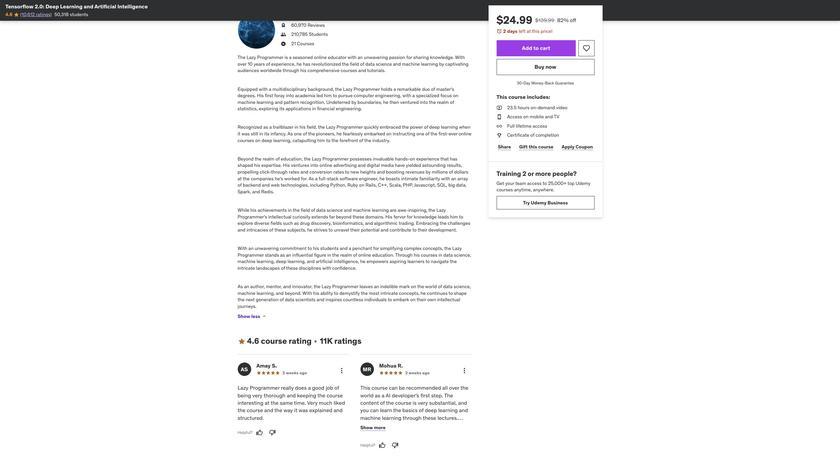 Task type: describe. For each thing, give the bounding box(es) containing it.
this course includes:
[[497, 94, 550, 100]]

in up artificial
[[327, 252, 331, 258]]

learning, down "influential" on the bottom of the page
[[288, 259, 306, 265]]

of right 'generation'
[[280, 297, 284, 303]]

far
[[329, 214, 335, 220]]

the down 'ai'
[[386, 400, 394, 407]]

millions
[[432, 169, 448, 175]]

1 vertical spatial can
[[370, 407, 379, 414]]

people?
[[553, 170, 577, 178]]

online inside recognized as a trailblazer in his field, the lazy programmer quickly embraced the power of deep learning when it was still in its infancy. as one of the pioneers, he fearlessly embarked on instructing one of the first-ever online courses on deep learning, catapulting him to the forefront of the industry.
[[459, 131, 472, 137]]

basics
[[403, 407, 418, 414]]

php,
[[403, 182, 413, 188]]

ever
[[449, 131, 458, 137]]

generation
[[256, 297, 279, 303]]

data,
[[456, 182, 467, 188]]

of up extends
[[311, 207, 315, 213]]

in up navigate
[[439, 252, 443, 258]]

technologies,
[[281, 182, 309, 188]]

back
[[545, 80, 554, 85]]

xsmall image for 23.5
[[497, 105, 502, 111]]

course up 23.5
[[509, 94, 526, 100]]

$24.99 $139.99 82% off
[[497, 13, 576, 27]]

concepts, inside as an author, mentor, and innovator, the lazy programmer leaves an indelible mark on the world of data science, machine learning, and beyond. with his ability to demystify the most intricate concepts, he continues to shape the next generation of data scientists and inspires countless individuals to embark on their own intellectual journeys.
[[399, 290, 420, 296]]

at inside beyond the realm of education, the lazy programmer possesses invaluable hands-on experience that has shaped his expertise. his ventures into online advertising and digital media have yielded astounding results, propelling click-through rates and conversion rates to new heights and boosting revenues by millions of dollars at the companies he's worked for. as a full-stack software engineer, he boasts intimate familiarity with an array of backend and web technologies, including python, ruby on rails, c++, scala, php, javascript, sql, big data, spark, and redis.
[[238, 176, 242, 182]]

30-day money-back guarantee
[[517, 80, 574, 85]]

its inside equipped with a multidisciplinary background, the lazy programmer holds a remarkable duo of master's degrees. his first foray into academia led him to pursue computer engineering, with a specialized focus on machine learning and pattern recognition. undeterred by boundaries, he then ventured into the realm of statistics, exploring its applications in financial engineering.
[[280, 106, 285, 112]]

2 inside 'training 2 or more people? get your team access to 25,000+ top udemy courses anytime, anywhere.'
[[523, 170, 527, 178]]

ventures
[[291, 163, 309, 169]]

deep inside with an unwavering commitment to his students and a penchant for simplifying complex concepts, the lazy programmer stands as an influential figure in the realm of online education. through his courses in data science, machine learning, deep learning, and artificial intelligence, he empowers aspiring learners to navigate the intricate landscapes of these disciplines with confidence.
[[276, 259, 287, 265]]

helpful? for mark review by amay s. as helpful icon
[[238, 430, 253, 435]]

unwavering inside the lazy programmer is a seasoned online educator with an unwavering passion for sharing knowledge. with over 10 years of experience, he has revolutionized the field of data science and machine learning by captivating audiences worldwide through his comprehensive courses and tutorials.
[[364, 54, 388, 60]]

programmer's
[[238, 214, 267, 220]]

of up "spark,"
[[238, 182, 242, 188]]

the up ventures
[[304, 156, 311, 162]]

being
[[238, 392, 251, 399]]

over inside the lazy programmer is a seasoned online educator with an unwavering passion for sharing knowledge. with over 10 years of experience, he has revolutionized the field of data science and machine learning by captivating audiences worldwide through his comprehensive courses and tutorials.
[[238, 61, 247, 67]]

science, inside with an unwavering commitment to his students and a penchant for simplifying complex concepts, the lazy programmer stands as an influential figure in the realm of online education. through his courses in data science, machine learning, deep learning, and artificial intelligence, he empowers aspiring learners to navigate the intricate landscapes of these disciplines with confidence.
[[454, 252, 471, 258]]

access inside 'training 2 or more people? get your team access to 25,000+ top udemy courses anytime, anywhere.'
[[527, 180, 542, 186]]

2 days left at this price!
[[503, 28, 553, 34]]

1 one from the left
[[294, 131, 302, 137]]

artificial
[[316, 259, 333, 265]]

2 up developer's
[[405, 371, 408, 376]]

passion
[[389, 54, 405, 60]]

machine inside with an unwavering commitment to his students and a penchant for simplifying complex concepts, the lazy programmer stands as an influential figure in the realm of online education. through his courses in data science, machine learning, deep learning, and artificial intelligence, he empowers aspiring learners to navigate the intricate landscapes of these disciplines with confidence.
[[238, 259, 256, 265]]

with inside the lazy programmer is a seasoned online educator with an unwavering passion for sharing knowledge. with over 10 years of experience, he has revolutionized the field of data science and machine learning by captivating audiences worldwide through his comprehensive courses and tutorials.
[[455, 54, 465, 60]]

world inside this course can be recommended all over the world as a ai developer's first step. the content of the course is very substantial, and you can learn the basics of deep learning and machine learning through these lectures. finding this course was a turning point in my career as a data scientist.
[[360, 392, 374, 399]]

the up the "curiosity"
[[293, 207, 300, 213]]

stands
[[265, 252, 279, 258]]

xsmall image left 11k
[[313, 339, 319, 344]]

domains.
[[366, 214, 385, 220]]

knowledge.
[[430, 54, 454, 60]]

equipped with a multidisciplinary background, the lazy programmer holds a remarkable duo of master's degrees. his first foray into academia led him to pursue computer engineering, with a specialized focus on machine learning and pattern recognition. undeterred by boundaries, he then ventured into the realm of statistics, exploring its applications in financial engineering.
[[238, 86, 459, 112]]

multidisciplinary
[[273, 86, 307, 92]]

access on mobile and tv
[[507, 114, 560, 120]]

very inside lazy programmer really does a good job of being very thorough and keeping the course interesting at the same time. very much liked the course and the way it was explained and structured.
[[252, 392, 262, 399]]

explore
[[238, 220, 253, 227]]

apply
[[562, 144, 575, 150]]

with inside with an unwavering commitment to his students and a penchant for simplifying complex concepts, the lazy programmer stands as an influential figure in the realm of online education. through his courses in data science, machine learning, deep learning, and artificial intelligence, he empowers aspiring learners to navigate the intricate landscapes of these disciplines with confidence.
[[322, 265, 331, 271]]

of down fearlessly
[[359, 137, 363, 143]]

on right mark
[[411, 284, 416, 290]]

0 vertical spatial this
[[532, 28, 540, 34]]

of right power
[[424, 124, 428, 130]]

(10,612 ratings)
[[20, 12, 52, 18]]

the down "interesting"
[[238, 407, 246, 414]]

the right beyond
[[255, 156, 262, 162]]

ratings
[[334, 336, 362, 347]]

by inside beyond the realm of education, the lazy programmer possesses invaluable hands-on experience that has shaped his expertise. his ventures into online advertising and digital media have yielded astounding results, propelling click-through rates and conversion rates to new heights and boosting revenues by millions of dollars at the companies he's worked for. as a full-stack software engineer, he boasts intimate familiarity with an array of backend and web technologies, including python, ruby on rails, c++, scala, php, javascript, sql, big data, spark, and redis.
[[426, 169, 431, 175]]

for inside with an unwavering commitment to his students and a penchant for simplifying complex concepts, the lazy programmer stands as an influential figure in the realm of online education. through his courses in data science, machine learning, deep learning, and artificial intelligence, he empowers aspiring learners to navigate the intricate landscapes of these disciplines with confidence.
[[373, 246, 379, 252]]

as right career
[[377, 430, 382, 437]]

and left tutorials.
[[358, 68, 366, 74]]

education.
[[372, 252, 394, 258]]

rating
[[289, 336, 312, 347]]

with down remarkable
[[403, 93, 411, 99]]

xsmall image for 21
[[281, 41, 286, 47]]

undeterred
[[326, 99, 350, 105]]

gift
[[519, 144, 528, 150]]

a up ventured
[[413, 93, 415, 99]]

author,
[[250, 284, 265, 290]]

a down worldwide
[[269, 86, 271, 92]]

learning
[[60, 3, 83, 10]]

course up liked on the left bottom of page
[[327, 392, 343, 399]]

over inside this course can be recommended all over the world as a ai developer's first step. the content of the course is very substantial, and you can learn the basics of deep learning and machine learning through these lectures. finding this course was a turning point in my career as a data scientist.
[[449, 385, 460, 392]]

1 vertical spatial this
[[529, 144, 537, 150]]

an inside the lazy programmer is a seasoned online educator with an unwavering passion for sharing knowledge. with over 10 years of experience, he has revolutionized the field of data science and machine learning by captivating audiences worldwide through his comprehensive courses and tutorials.
[[358, 54, 363, 60]]

with inside with an unwavering commitment to his students and a penchant for simplifying complex concepts, the lazy programmer stands as an influential figure in the realm of online education. through his courses in data science, machine learning, deep learning, and artificial intelligence, he empowers aspiring learners to navigate the intricate landscapes of these disciplines with confidence.
[[238, 246, 247, 252]]

1 horizontal spatial can
[[389, 385, 398, 392]]

mark review by amay s. as helpful image
[[256, 430, 263, 437]]

get
[[497, 180, 504, 186]]

in right "still" on the left top of page
[[259, 131, 263, 137]]

achievements
[[258, 207, 287, 213]]

of up learn
[[380, 400, 385, 407]]

as inside recognized as a trailblazer in his field, the lazy programmer quickly embraced the power of deep learning when it was still in its infancy. as one of the pioneers, he fearlessly embarked on instructing one of the first-ever online courses on deep learning, catapulting him to the forefront of the industry.
[[263, 124, 268, 130]]

and down thorough
[[264, 407, 273, 414]]

gift this course
[[519, 144, 554, 150]]

very
[[307, 400, 318, 407]]

course up s.
[[261, 336, 287, 347]]

contribute
[[390, 227, 411, 233]]

is inside this course can be recommended all over the world as a ai developer's first step. the content of the course is very substantial, and you can learn the basics of deep learning and machine learning through these lectures. finding this course was a turning point in my career as a data scientist.
[[413, 400, 417, 407]]

of up computer
[[360, 61, 364, 67]]

awe-
[[398, 207, 408, 213]]

data inside while his achievements in the field of data science and machine learning are awe-inspiring, the lazy programmer's intellectual curiosity extends far beyond these domains. his fervor for knowledge leads him to explore diverse fields such as drug discovery, bioinformatics, and algorithmic trading. embracing the challenges and intricacies of these subjects, he strives to unravel their potential and contribute to their development.
[[316, 207, 326, 213]]

students inside with an unwavering commitment to his students and a penchant for simplifying complex concepts, the lazy programmer stands as an influential figure in the realm of online education. through his courses in data science, machine learning, deep learning, and artificial intelligence, he empowers aspiring learners to navigate the intricate landscapes of these disciplines with confidence.
[[320, 246, 339, 252]]

intricate inside with an unwavering commitment to his students and a penchant for simplifying complex concepts, the lazy programmer stands as an influential figure in the realm of online education. through his courses in data science, machine learning, deep learning, and artificial intelligence, he empowers aspiring learners to navigate the intricate landscapes of these disciplines with confidence.
[[238, 265, 255, 271]]

and down mentor,
[[276, 290, 284, 296]]

add
[[522, 45, 532, 51]]

access
[[507, 114, 522, 120]]

background,
[[308, 86, 334, 92]]

students
[[309, 31, 328, 37]]

50,318
[[54, 12, 69, 18]]

xsmall image for 210,785
[[281, 31, 286, 38]]

really
[[281, 385, 294, 392]]

2 weeks ago for be
[[405, 371, 430, 376]]

the down specialized on the top
[[429, 99, 436, 105]]

these up "bioinformatics,"
[[353, 214, 364, 220]]

11k ratings
[[320, 336, 362, 347]]

boundaries,
[[358, 99, 382, 105]]

the down leads
[[440, 220, 447, 227]]

figure
[[314, 252, 326, 258]]

instructing
[[393, 131, 415, 137]]

learning down learn
[[382, 415, 402, 422]]

4.6 course rating
[[247, 336, 312, 347]]

diverse
[[254, 220, 270, 227]]

on down "still" on the left top of page
[[255, 137, 261, 143]]

as inside while his achievements in the field of data science and machine learning are awe-inspiring, the lazy programmer's intellectual curiosity extends far beyond these domains. his fervor for knowledge leads him to explore diverse fields such as drug discovery, bioinformatics, and algorithmic trading. embracing the challenges and intricacies of these subjects, he strives to unravel their potential and contribute to their development.
[[294, 220, 299, 227]]

astounding
[[422, 163, 446, 169]]

with right equipped
[[259, 86, 268, 92]]

these inside with an unwavering commitment to his students and a penchant for simplifying complex concepts, the lazy programmer stands as an influential figure in the realm of online education. through his courses in data science, machine learning, deep learning, and artificial intelligence, he empowers aspiring learners to navigate the intricate landscapes of these disciplines with confidence.
[[286, 265, 298, 271]]

trading.
[[399, 220, 415, 227]]

days
[[507, 28, 518, 34]]

left
[[519, 28, 526, 34]]

tutorials.
[[367, 68, 386, 74]]

0 vertical spatial at
[[527, 28, 531, 34]]

show less button
[[238, 310, 267, 324]]

has inside the lazy programmer is a seasoned online educator with an unwavering passion for sharing knowledge. with over 10 years of experience, he has revolutionized the field of data science and machine learning by captivating audiences worldwide through his comprehensive courses and tutorials.
[[303, 61, 310, 67]]

the down the field,
[[308, 131, 315, 137]]

of down full lifetime access
[[531, 132, 535, 138]]

he inside the lazy programmer is a seasoned online educator with an unwavering passion for sharing knowledge. with over 10 years of experience, he has revolutionized the field of data science and machine learning by captivating audiences worldwide through his comprehensive courses and tutorials.
[[297, 61, 302, 67]]

an down intricacies
[[249, 246, 254, 252]]

intellectual inside as an author, mentor, and innovator, the lazy programmer leaves an indelible mark on the world of data science, machine learning, and beyond. with his ability to demystify the most intricate concepts, he continues to shape the next generation of data scientists and inspires countless individuals to embark on their own intellectual journeys.
[[437, 297, 460, 303]]

this for this course can be recommended all over the world as a ai developer's first step. the content of the course is very substantial, and you can learn the basics of deep learning and machine learning through these lectures. finding this course was a turning point in my career as a data scientist.
[[360, 385, 370, 392]]

mark review by amay s. as unhelpful image
[[269, 430, 276, 437]]

25,000+
[[548, 180, 567, 186]]

lazy inside the lazy programmer is a seasoned online educator with an unwavering passion for sharing knowledge. with over 10 years of experience, he has revolutionized the field of data science and machine learning by captivating audiences worldwide through his comprehensive courses and tutorials.
[[247, 54, 256, 60]]

and down algorithmic
[[381, 227, 389, 233]]

fields
[[271, 220, 282, 227]]

4.6 for 4.6
[[5, 12, 12, 18]]

on right ruby on the top of the page
[[359, 182, 365, 188]]

50,318 students
[[54, 12, 88, 18]]

a inside beyond the realm of education, the lazy programmer possesses invaluable hands-on experience that has shaped his expertise. his ventures into online advertising and digital media have yielded astounding results, propelling click-through rates and conversion rates to new heights and boosting revenues by millions of dollars at the companies he's worked for. as a full-stack software engineer, he boasts intimate familiarity with an array of backend and web technologies, including python, ruby on rails, c++, scala, php, javascript, sql, big data, spark, and redis.
[[315, 176, 318, 182]]

to inside 'training 2 or more people? get your team access to 25,000+ top udemy courses anytime, anywhere.'
[[543, 180, 547, 186]]

the down leaves
[[361, 290, 368, 296]]

thorough
[[264, 392, 286, 399]]

intimate
[[401, 176, 418, 182]]

step.
[[431, 392, 443, 399]]

realm inside equipped with a multidisciplinary background, the lazy programmer holds a remarkable duo of master's degrees. his first foray into academia led him to pursue computer engineering, with a specialized focus on machine learning and pattern recognition. undeterred by boundaries, he then ventured into the realm of statistics, exploring its applications in financial engineering.
[[437, 99, 449, 105]]

and up intelligence,
[[340, 246, 348, 252]]

these down the fields
[[274, 227, 286, 233]]

online inside the lazy programmer is a seasoned online educator with an unwavering passion for sharing knowledge. with over 10 years of experience, he has revolutionized the field of data science and machine learning by captivating audiences worldwide through his comprehensive courses and tutorials.
[[314, 54, 327, 60]]

captivating
[[445, 61, 469, 67]]

concepts, inside with an unwavering commitment to his students and a penchant for simplifying complex concepts, the lazy programmer stands as an influential figure in the realm of online education. through his courses in data science, machine learning, deep learning, and artificial intelligence, he empowers aspiring learners to navigate the intricate landscapes of these disciplines with confidence.
[[423, 246, 443, 252]]

the up ability
[[314, 284, 321, 290]]

in right trailblazer
[[295, 124, 298, 130]]

these inside this course can be recommended all over the world as a ai developer's first step. the content of the course is very substantial, and you can learn the basics of deep learning and machine learning through these lectures. finding this course was a turning point in my career as a data scientist.
[[423, 415, 436, 422]]

strives
[[314, 227, 328, 233]]

of right landscapes in the bottom left of the page
[[281, 265, 285, 271]]

the down good
[[318, 392, 325, 399]]

deep up first-
[[429, 124, 440, 130]]

the down embarked
[[364, 137, 371, 143]]

and inside equipped with a multidisciplinary background, the lazy programmer holds a remarkable duo of master's degrees. his first foray into academia led him to pursue computer engineering, with a specialized focus on machine learning and pattern recognition. undeterred by boundaries, he then ventured into the realm of statistics, exploring its applications in financial engineering.
[[275, 99, 283, 105]]

2 weeks ago for does
[[283, 371, 307, 376]]

journeys.
[[238, 304, 257, 310]]

and down possesses
[[358, 163, 366, 169]]

and down explore
[[238, 227, 246, 233]]

as
[[241, 366, 248, 373]]

science inside the lazy programmer is a seasoned online educator with an unwavering passion for sharing knowledge. with over 10 years of experience, he has revolutionized the field of data science and machine learning by captivating audiences worldwide through his comprehensive courses and tutorials.
[[376, 61, 392, 67]]

a left 'ai'
[[382, 392, 385, 399]]

his inside as an author, mentor, and innovator, the lazy programmer leaves an indelible mark on the world of data science, machine learning, and beyond. with his ability to demystify the most intricate concepts, he continues to shape the next generation of data scientists and inspires countless individuals to embark on their own intellectual journeys.
[[313, 290, 319, 296]]

course down developer's
[[395, 400, 412, 407]]

the right mark
[[417, 284, 424, 290]]

a left turning
[[418, 422, 421, 429]]

time.
[[294, 400, 306, 407]]

deep
[[46, 3, 59, 10]]

an inside beyond the realm of education, the lazy programmer possesses invaluable hands-on experience that has shaped his expertise. his ventures into online advertising and digital media have yielded astounding results, propelling click-through rates and conversion rates to new heights and boosting revenues by millions of dollars at the companies he's worked for. as a full-stack software engineer, he boasts intimate familiarity with an array of backend and web technologies, including python, ruby on rails, c++, scala, php, javascript, sql, big data, spark, and redis.
[[451, 176, 457, 182]]

xsmall image for full
[[497, 123, 502, 130]]

0 vertical spatial access
[[533, 123, 547, 129]]

of down penchant
[[353, 252, 357, 258]]

machine inside as an author, mentor, and innovator, the lazy programmer leaves an indelible mark on the world of data science, machine learning, and beyond. with his ability to demystify the most intricate concepts, he continues to shape the next generation of data scientists and inspires countless individuals to embark on their own intellectual journeys.
[[238, 290, 256, 296]]

algorithmic
[[374, 220, 398, 227]]

lazy inside while his achievements in the field of data science and machine learning are awe-inspiring, the lazy programmer's intellectual curiosity extends far beyond these domains. his fervor for knowledge leads him to explore diverse fields such as drug discovery, bioinformatics, and algorithmic trading. embracing the challenges and intricacies of these subjects, he strives to unravel their potential and contribute to their development.
[[437, 207, 446, 213]]

the down pioneers,
[[332, 137, 339, 143]]

as inside recognized as a trailblazer in his field, the lazy programmer quickly embraced the power of deep learning when it was still in its infancy. as one of the pioneers, he fearlessly embarked on instructing one of the first-ever online courses on deep learning, catapulting him to the forefront of the industry.
[[288, 131, 293, 137]]

he inside as an author, mentor, and innovator, the lazy programmer leaves an indelible mark on the world of data science, machine learning, and beyond. with his ability to demystify the most intricate concepts, he continues to shape the next generation of data scientists and inspires countless individuals to embark on their own intellectual journeys.
[[421, 290, 426, 296]]

and up disciplines
[[307, 259, 315, 265]]

the up navigate
[[444, 246, 451, 252]]

and left artificial
[[84, 3, 93, 10]]

dollars
[[454, 169, 468, 175]]

then
[[390, 99, 399, 105]]

course up the scientist.
[[390, 422, 406, 429]]

learning, up landscapes in the bottom left of the page
[[257, 259, 275, 265]]

xsmall image inside show less button
[[262, 314, 267, 320]]

their inside as an author, mentor, and innovator, the lazy programmer leaves an indelible mark on the world of data science, machine learning, and beyond. with his ability to demystify the most intricate concepts, he continues to shape the next generation of data scientists and inspires countless individuals to embark on their own intellectual journeys.
[[417, 297, 426, 303]]

2 right alarm icon
[[503, 28, 506, 34]]

to up challenges
[[459, 214, 463, 220]]

to left 'shape'
[[449, 290, 453, 296]]

a right holds
[[394, 86, 396, 92]]

him inside equipped with a multidisciplinary background, the lazy programmer holds a remarkable duo of master's degrees. his first foray into academia led him to pursue computer engineering, with a specialized focus on machine learning and pattern recognition. undeterred by boundaries, he then ventured into the realm of statistics, exploring its applications in financial engineering.
[[324, 93, 332, 99]]

share button
[[497, 140, 513, 154]]

learning inside equipped with a multidisciplinary background, the lazy programmer holds a remarkable duo of master's degrees. his first foray into academia led him to pursue computer engineering, with a specialized focus on machine learning and pattern recognition. undeterred by boundaries, he then ventured into the realm of statistics, exploring its applications in financial engineering.
[[257, 99, 274, 105]]

of down results,
[[449, 169, 453, 175]]

experience
[[416, 156, 440, 162]]

landscapes
[[256, 265, 280, 271]]

and up beyond
[[344, 207, 352, 213]]

0 horizontal spatial into
[[286, 93, 294, 99]]

has inside beyond the realm of education, the lazy programmer possesses invaluable hands-on experience that has shaped his expertise. his ventures into online advertising and digital media have yielded astounding results, propelling click-through rates and conversion rates to new heights and boosting revenues by millions of dollars at the companies he's worked for. as a full-stack software engineer, he boasts intimate familiarity with an array of backend and web technologies, including python, ruby on rails, c++, scala, php, javascript, sql, big data, spark, and redis.
[[450, 156, 458, 162]]

2 one from the left
[[417, 131, 424, 137]]

into inside beyond the realm of education, the lazy programmer possesses invaluable hands-on experience that has shaped his expertise. his ventures into online advertising and digital media have yielded astounding results, propelling click-through rates and conversion rates to new heights and boosting revenues by millions of dollars at the companies he's worked for. as a full-stack software engineer, he boasts intimate familiarity with an array of backend and web technologies, including python, ruby on rails, c++, scala, php, javascript, sql, big data, spark, and redis.
[[311, 163, 319, 169]]

online inside with an unwavering commitment to his students and a penchant for simplifying complex concepts, the lazy programmer stands as an influential figure in the realm of online education. through his courses in data science, machine learning, deep learning, and artificial intelligence, he empowers aspiring learners to navigate the intricate landscapes of these disciplines with confidence.
[[358, 252, 371, 258]]

to inside recognized as a trailblazer in his field, the lazy programmer quickly embraced the power of deep learning when it was still in its infancy. as one of the pioneers, he fearlessly embarked on instructing one of the first-ever online courses on deep learning, catapulting him to the forefront of the industry.
[[326, 137, 331, 143]]

unravel
[[334, 227, 349, 233]]

training
[[497, 170, 521, 178]]

of up expertise.
[[276, 156, 280, 162]]

the down additional actions for review by mohua r. icon at the bottom
[[461, 385, 469, 392]]

course up structured.
[[247, 407, 263, 414]]

of down the fields
[[269, 227, 273, 233]]

to inside button
[[534, 45, 539, 51]]

machine inside equipped with a multidisciplinary background, the lazy programmer holds a remarkable duo of master's degrees. his first foray into academia led him to pursue computer engineering, with a specialized focus on machine learning and pattern recognition. undeterred by boundaries, he then ventured into the realm of statistics, exploring its applications in financial engineering.
[[238, 99, 256, 105]]

an left author,
[[244, 284, 249, 290]]

intricacies
[[247, 227, 268, 233]]

unwavering inside with an unwavering commitment to his students and a penchant for simplifying complex concepts, the lazy programmer stands as an influential figure in the realm of online education. through his courses in data science, machine learning, deep learning, and artificial intelligence, he empowers aspiring learners to navigate the intricate landscapes of these disciplines with confidence.
[[255, 246, 279, 252]]

boosting
[[386, 169, 405, 175]]

educator
[[328, 54, 347, 60]]

disciplines
[[299, 265, 321, 271]]

in inside while his achievements in the field of data science and machine learning are awe-inspiring, the lazy programmer's intellectual curiosity extends far beyond these domains. his fervor for knowledge leads him to explore diverse fields such as drug discovery, bioinformatics, and algorithmic trading. embracing the challenges and intricacies of these subjects, he strives to unravel their potential and contribute to their development.
[[288, 207, 292, 213]]

amay
[[256, 363, 271, 369]]

2 horizontal spatial into
[[420, 99, 428, 105]]

his up learners
[[414, 252, 420, 258]]

the up knowledge
[[429, 207, 436, 213]]

an down commitment
[[286, 252, 291, 258]]

field inside the lazy programmer is a seasoned online educator with an unwavering passion for sharing knowledge. with over 10 years of experience, he has revolutionized the field of data science and machine learning by captivating audiences worldwide through his comprehensive courses and tutorials.
[[350, 61, 359, 67]]

2 up the really
[[283, 371, 285, 376]]

degrees.
[[238, 93, 256, 99]]

xsmall image for 4.7 instructor rating
[[281, 13, 286, 19]]

on up full lifetime access
[[524, 114, 529, 120]]

machine inside this course can be recommended all over the world as a ai developer's first step. the content of the course is very substantial, and you can learn the basics of deep learning and machine learning through these lectures. finding this course was a turning point in my career as a data scientist.
[[360, 415, 381, 422]]

apply coupon
[[562, 144, 593, 150]]

remarkable
[[397, 86, 421, 92]]

by inside equipped with a multidisciplinary background, the lazy programmer holds a remarkable duo of master's degrees. his first foray into academia led him to pursue computer engineering, with a specialized focus on machine learning and pattern recognition. undeterred by boundaries, he then ventured into the realm of statistics, exploring its applications in financial engineering.
[[352, 99, 357, 105]]

his up "figure"
[[313, 246, 319, 252]]

to up "influential" on the bottom of the page
[[308, 246, 312, 252]]

and up potential
[[365, 220, 373, 227]]

the left first-
[[431, 131, 438, 137]]

and right the substantial,
[[458, 400, 467, 407]]

of up continues
[[438, 284, 442, 290]]

of right basics
[[419, 407, 424, 414]]

of up catapulting
[[303, 131, 307, 137]]



Task type: locate. For each thing, give the bounding box(es) containing it.
this for this course includes:
[[497, 94, 507, 100]]

0 vertical spatial is
[[285, 54, 288, 60]]

students down 'tensorflow 2.0: deep learning and artificial intelligence'
[[70, 12, 88, 18]]

lazy up '10'
[[247, 54, 256, 60]]

udemy right the "top"
[[576, 180, 591, 186]]

1 rates from the left
[[289, 169, 299, 175]]

learning inside the lazy programmer is a seasoned online educator with an unwavering passion for sharing knowledge. with over 10 years of experience, he has revolutionized the field of data science and machine learning by captivating audiences worldwide through his comprehensive courses and tutorials.
[[421, 61, 438, 67]]

interesting
[[238, 400, 264, 407]]

2.0:
[[35, 3, 44, 10]]

forefront
[[340, 137, 358, 143]]

0 vertical spatial was
[[242, 131, 250, 137]]

2 ago from the left
[[422, 371, 430, 376]]

xsmall image
[[281, 31, 286, 38], [281, 41, 286, 47], [497, 105, 502, 111], [497, 123, 502, 130], [497, 132, 502, 139]]

0 horizontal spatial was
[[242, 131, 250, 137]]

on down the embraced
[[386, 131, 392, 137]]

machine inside while his achievements in the field of data science and machine learning are awe-inspiring, the lazy programmer's intellectual curiosity extends far beyond these domains. his fervor for knowledge leads him to explore diverse fields such as drug discovery, bioinformatics, and algorithmic trading. embracing the challenges and intricacies of these subjects, he strives to unravel their potential and contribute to their development.
[[353, 207, 371, 213]]

2 vertical spatial with
[[303, 290, 312, 296]]

equipped
[[238, 86, 258, 92]]

first down recommended
[[421, 392, 430, 399]]

0 vertical spatial into
[[286, 93, 294, 99]]

revolutionized
[[312, 61, 341, 67]]

1 vertical spatial through
[[271, 169, 288, 175]]

to right learners
[[426, 259, 430, 265]]

less
[[251, 314, 260, 320]]

stack
[[327, 176, 339, 182]]

learning, down infancy.
[[273, 137, 292, 143]]

financial
[[317, 106, 335, 112]]

weeks for does
[[286, 371, 299, 376]]

21 courses
[[291, 41, 314, 47]]

ago for recommended
[[422, 371, 430, 376]]

certificate of completion
[[507, 132, 559, 138]]

him inside while his achievements in the field of data science and machine learning are awe-inspiring, the lazy programmer's intellectual curiosity extends far beyond these domains. his fervor for knowledge leads him to explore diverse fields such as drug discovery, bioinformatics, and algorithmic trading. embracing the challenges and intricacies of these subjects, he strives to unravel their potential and contribute to their development.
[[450, 214, 458, 220]]

confidence.
[[332, 265, 357, 271]]

lazy inside lazy programmer really does a good job of being very thorough and keeping the course interesting at the same time. very much liked the course and the way it was explained and structured.
[[238, 385, 249, 392]]

lazy programmer team image
[[238, 11, 275, 49]]

learning, inside as an author, mentor, and innovator, the lazy programmer leaves an indelible mark on the world of data science, machine learning, and beyond. with his ability to demystify the most intricate concepts, he continues to shape the next generation of data scientists and inspires countless individuals to embark on their own intellectual journeys.
[[257, 290, 275, 296]]

1 vertical spatial science,
[[454, 284, 471, 290]]

0 vertical spatial udemy
[[576, 180, 591, 186]]

very inside this course can be recommended all over the world as a ai developer's first step. the content of the course is very substantial, and you can learn the basics of deep learning and machine learning through these lectures. finding this course was a turning point in my career as a data scientist.
[[418, 400, 428, 407]]

industry.
[[372, 137, 390, 143]]

was inside recognized as a trailblazer in his field, the lazy programmer quickly embraced the power of deep learning when it was still in its infancy. as one of the pioneers, he fearlessly embarked on instructing one of the first-ever online courses on deep learning, catapulting him to the forefront of the industry.
[[242, 131, 250, 137]]

he inside beyond the realm of education, the lazy programmer possesses invaluable hands-on experience that has shaped his expertise. his ventures into online advertising and digital media have yielded astounding results, propelling click-through rates and conversion rates to new heights and boosting revenues by millions of dollars at the companies he's worked for. as a full-stack software engineer, he boasts intimate familiarity with an array of backend and web technologies, including python, ruby on rails, c++, scala, php, javascript, sql, big data, spark, and redis.
[[380, 176, 385, 182]]

1 horizontal spatial unwavering
[[364, 54, 388, 60]]

medium image
[[238, 338, 246, 346]]

this inside this course can be recommended all over the world as a ai developer's first step. the content of the course is very substantial, and you can learn the basics of deep learning and machine learning through these lectures. finding this course was a turning point in my career as a data scientist.
[[380, 422, 388, 429]]

courses inside recognized as a trailblazer in his field, the lazy programmer quickly embraced the power of deep learning when it was still in its infancy. as one of the pioneers, he fearlessly embarked on instructing one of the first-ever online courses on deep learning, catapulting him to the forefront of the industry.
[[238, 137, 254, 143]]

online down penchant
[[358, 252, 371, 258]]

0 horizontal spatial students
[[70, 12, 88, 18]]

their down "bioinformatics,"
[[350, 227, 360, 233]]

1 vertical spatial him
[[317, 137, 325, 143]]

data up extends
[[316, 207, 326, 213]]

on right focus
[[453, 93, 459, 99]]

in inside equipped with a multidisciplinary background, the lazy programmer holds a remarkable duo of master's degrees. his first foray into academia led him to pursue computer engineering, with a specialized focus on machine learning and pattern recognition. undeterred by boundaries, he then ventured into the realm of statistics, exploring its applications in financial engineering.
[[312, 106, 316, 112]]

lazy inside equipped with a multidisciplinary background, the lazy programmer holds a remarkable duo of master's degrees. his first foray into academia led him to pursue computer engineering, with a specialized focus on machine learning and pattern recognition. undeterred by boundaries, he then ventured into the realm of statistics, exploring its applications in financial engineering.
[[343, 86, 353, 92]]

in left my
[[454, 422, 458, 429]]

science up tutorials.
[[376, 61, 392, 67]]

spark,
[[238, 189, 251, 195]]

science, up 'shape'
[[454, 284, 471, 290]]

lazy up being at left
[[238, 385, 249, 392]]

a inside the lazy programmer is a seasoned online educator with an unwavering passion for sharing knowledge. with over 10 years of experience, he has revolutionized the field of data science and machine learning by captivating audiences worldwide through his comprehensive courses and tutorials.
[[289, 54, 292, 60]]

2 horizontal spatial realm
[[437, 99, 449, 105]]

deep down stands
[[276, 259, 287, 265]]

1 vertical spatial the
[[444, 392, 453, 399]]

helpful? for mark review by mohua r. as helpful icon
[[360, 443, 375, 448]]

lazy down development.
[[452, 246, 462, 252]]

programmer up demystify at the bottom
[[332, 284, 359, 290]]

subjects,
[[287, 227, 306, 233]]

0 horizontal spatial the
[[238, 54, 246, 60]]

0 vertical spatial students
[[70, 12, 88, 18]]

weeks for be
[[409, 371, 422, 376]]

new
[[351, 169, 359, 175]]

is up the experience,
[[285, 54, 288, 60]]

1 vertical spatial helpful?
[[360, 443, 375, 448]]

data up tutorials.
[[366, 61, 375, 67]]

recognition.
[[300, 99, 325, 105]]

ruby
[[347, 182, 358, 188]]

1 vertical spatial concepts,
[[399, 290, 420, 296]]

1 horizontal spatial intellectual
[[437, 297, 460, 303]]

0 vertical spatial through
[[283, 68, 299, 74]]

him down pioneers,
[[317, 137, 325, 143]]

power
[[410, 124, 423, 130]]

of right duo
[[431, 86, 435, 92]]

yielded
[[406, 163, 421, 169]]

at down thorough
[[265, 400, 270, 407]]

0 vertical spatial 4.6
[[5, 12, 12, 18]]

to up "inspires"
[[334, 290, 338, 296]]

inspiring,
[[408, 207, 428, 213]]

exploring
[[259, 106, 278, 112]]

through inside this course can be recommended all over the world as a ai developer's first step. the content of the course is very substantial, and you can learn the basics of deep learning and machine learning through these lectures. finding this course was a turning point in my career as a data scientist.
[[403, 415, 422, 422]]

xsmall image left the access
[[497, 114, 502, 120]]

innovator,
[[292, 284, 313, 290]]

lazy inside beyond the realm of education, the lazy programmer possesses invaluable hands-on experience that has shaped his expertise. his ventures into online advertising and digital media have yielded astounding results, propelling click-through rates and conversion rates to new heights and boosting revenues by millions of dollars at the companies he's worked for. as a full-stack software engineer, he boasts intimate familiarity with an array of backend and web technologies, including python, ruby on rails, c++, scala, php, javascript, sql, big data, spark, and redis.
[[312, 156, 321, 162]]

advertising
[[334, 163, 357, 169]]

while his achievements in the field of data science and machine learning are awe-inspiring, the lazy programmer's intellectual curiosity extends far beyond these domains. his fervor for knowledge leads him to explore diverse fields such as drug discovery, bioinformatics, and algorithmic trading. embracing the challenges and intricacies of these subjects, he strives to unravel their potential and contribute to their development.
[[238, 207, 471, 233]]

2 vertical spatial by
[[426, 169, 431, 175]]

buy now button
[[497, 59, 595, 75]]

have
[[395, 163, 405, 169]]

0 vertical spatial show
[[238, 314, 250, 320]]

is inside the lazy programmer is a seasoned online educator with an unwavering passion for sharing knowledge. with over 10 years of experience, he has revolutionized the field of data science and machine learning by captivating audiences worldwide through his comprehensive courses and tutorials.
[[285, 54, 288, 60]]

0 horizontal spatial world
[[360, 392, 374, 399]]

was inside lazy programmer really does a good job of being very thorough and keeping the course interesting at the same time. very much liked the course and the way it was explained and structured.
[[299, 407, 308, 414]]

applications
[[286, 106, 311, 112]]

programmer inside the lazy programmer is a seasoned online educator with an unwavering passion for sharing knowledge. with over 10 years of experience, he has revolutionized the field of data science and machine learning by captivating audiences worldwide through his comprehensive courses and tutorials.
[[257, 54, 284, 60]]

0 horizontal spatial very
[[252, 392, 262, 399]]

he up forefront
[[337, 131, 342, 137]]

machine up author,
[[238, 259, 256, 265]]

alarm image
[[497, 29, 502, 34]]

through down basics
[[403, 415, 422, 422]]

11k
[[320, 336, 333, 347]]

1 vertical spatial field
[[301, 207, 310, 213]]

array
[[458, 176, 468, 182]]

0 vertical spatial world
[[425, 284, 437, 290]]

show
[[238, 314, 250, 320], [360, 425, 373, 431]]

it inside recognized as a trailblazer in his field, the lazy programmer quickly embraced the power of deep learning when it was still in its infancy. as one of the pioneers, he fearlessly embarked on instructing one of the first-ever online courses on deep learning, catapulting him to the forefront of the industry.
[[238, 131, 241, 137]]

as inside beyond the realm of education, the lazy programmer possesses invaluable hands-on experience that has shaped his expertise. his ventures into online advertising and digital media have yielded astounding results, propelling click-through rates and conversion rates to new heights and boosting revenues by millions of dollars at the companies he's worked for. as a full-stack software engineer, he boasts intimate familiarity with an array of backend and web technologies, including python, ruby on rails, c++, scala, php, javascript, sql, big data, spark, and redis.
[[309, 176, 314, 182]]

or
[[528, 170, 534, 178]]

1 horizontal spatial intricate
[[381, 290, 398, 296]]

this left price!
[[532, 28, 540, 34]]

engineering.
[[336, 106, 362, 112]]

his inside the lazy programmer is a seasoned online educator with an unwavering passion for sharing knowledge. with over 10 years of experience, he has revolutionized the field of data science and machine learning by captivating audiences worldwide through his comprehensive courses and tutorials.
[[300, 68, 306, 74]]

to right strives
[[329, 227, 333, 233]]

1 vertical spatial over
[[449, 385, 460, 392]]

first inside equipped with a multidisciplinary background, the lazy programmer holds a remarkable duo of master's degrees. his first foray into academia led him to pursue computer engineering, with a specialized focus on machine learning and pattern recognition. undeterred by boundaries, he then ventured into the realm of statistics, exploring its applications in financial engineering.
[[265, 93, 273, 99]]

2 vertical spatial at
[[265, 400, 270, 407]]

1 horizontal spatial more
[[536, 170, 551, 178]]

his inside beyond the realm of education, the lazy programmer possesses invaluable hands-on experience that has shaped his expertise. his ventures into online advertising and digital media have yielded astounding results, propelling click-through rates and conversion rates to new heights and boosting revenues by millions of dollars at the companies he's worked for. as a full-stack software engineer, he boasts intimate familiarity with an array of backend and web technologies, including python, ruby on rails, c++, scala, php, javascript, sql, big data, spark, and redis.
[[283, 163, 290, 169]]

1 ago from the left
[[300, 371, 307, 376]]

learners
[[408, 259, 425, 265]]

first inside this course can be recommended all over the world as a ai developer's first step. the content of the course is very substantial, and you can learn the basics of deep learning and machine learning through these lectures. finding this course was a turning point in my career as a data scientist.
[[421, 392, 430, 399]]

0 horizontal spatial first
[[265, 93, 273, 99]]

the up pursue
[[335, 86, 342, 92]]

deep down the substantial,
[[425, 407, 437, 414]]

as an author, mentor, and innovator, the lazy programmer leaves an indelible mark on the world of data science, machine learning, and beyond. with his ability to demystify the most intricate concepts, he continues to shape the next generation of data scientists and inspires countless individuals to embark on their own intellectual journeys.
[[238, 284, 471, 310]]

2 horizontal spatial his
[[386, 214, 393, 220]]

this
[[532, 28, 540, 34], [529, 144, 537, 150], [380, 422, 388, 429]]

wishlist image
[[583, 44, 591, 52]]

mark review by mohua r. as helpful image
[[379, 443, 386, 449]]

science
[[376, 61, 392, 67], [327, 207, 343, 213]]

backend
[[243, 182, 261, 188]]

programmer inside as an author, mentor, and innovator, the lazy programmer leaves an indelible mark on the world of data science, machine learning, and beyond. with his ability to demystify the most intricate concepts, he continues to shape the next generation of data scientists and inspires countless individuals to embark on their own intellectual journeys.
[[332, 284, 359, 290]]

mark review by mohua r. as unhelpful image
[[392, 443, 399, 449]]

includes:
[[527, 94, 550, 100]]

xsmall image
[[281, 13, 286, 19], [281, 22, 286, 29], [497, 114, 502, 120], [262, 314, 267, 320], [313, 339, 319, 344]]

1 horizontal spatial has
[[450, 156, 458, 162]]

these up turning
[[423, 415, 436, 422]]

knowledge
[[414, 214, 437, 220]]

1 horizontal spatial world
[[425, 284, 437, 290]]

0 horizontal spatial this
[[360, 385, 370, 392]]

lazy inside as an author, mentor, and innovator, the lazy programmer leaves an indelible mark on the world of data science, machine learning, and beyond. with his ability to demystify the most intricate concepts, he continues to shape the next generation of data scientists and inspires countless individuals to embark on their own intellectual journeys.
[[322, 284, 331, 290]]

course down "completion"
[[538, 144, 554, 150]]

0 vertical spatial its
[[280, 106, 285, 112]]

1 2 weeks ago from the left
[[283, 371, 307, 376]]

2 weeks from the left
[[409, 371, 422, 376]]

c++,
[[378, 182, 388, 188]]

through inside beyond the realm of education, the lazy programmer possesses invaluable hands-on experience that has shaped his expertise. his ventures into online advertising and digital media have yielded astounding results, propelling click-through rates and conversion rates to new heights and boosting revenues by millions of dollars at the companies he's worked for. as a full-stack software engineer, he boasts intimate familiarity with an array of backend and web technologies, including python, ruby on rails, c++, scala, php, javascript, sql, big data, spark, and redis.
[[271, 169, 288, 175]]

0 horizontal spatial intricate
[[238, 265, 255, 271]]

data inside with an unwavering commitment to his students and a penchant for simplifying complex concepts, the lazy programmer stands as an influential figure in the realm of online education. through his courses in data science, machine learning, deep learning, and artificial intelligence, he empowers aspiring learners to navigate the intricate landscapes of these disciplines with confidence.
[[444, 252, 453, 258]]

1 horizontal spatial the
[[444, 392, 453, 399]]

the right learn
[[393, 407, 401, 414]]

at inside lazy programmer really does a good job of being very thorough and keeping the course interesting at the same time. very much liked the course and the way it was explained and structured.
[[265, 400, 270, 407]]

his inside beyond the realm of education, the lazy programmer possesses invaluable hands-on experience that has shaped his expertise. his ventures into online advertising and digital media have yielded astounding results, propelling click-through rates and conversion rates to new heights and boosting revenues by millions of dollars at the companies he's worked for. as a full-stack software engineer, he boasts intimate familiarity with an array of backend and web technologies, including python, ruby on rails, c++, scala, php, javascript, sql, big data, spark, and redis.
[[254, 163, 260, 169]]

programmer inside with an unwavering commitment to his students and a penchant for simplifying complex concepts, the lazy programmer stands as an influential figure in the realm of online education. through his courses in data science, machine learning, deep learning, and artificial intelligence, he empowers aspiring learners to navigate the intricate landscapes of these disciplines with confidence.
[[238, 252, 264, 258]]

does
[[295, 385, 307, 392]]

1 horizontal spatial it
[[294, 407, 297, 414]]

1 vertical spatial at
[[238, 176, 242, 182]]

realm inside with an unwavering commitment to his students and a penchant for simplifying complex concepts, the lazy programmer stands as an influential figure in the realm of online education. through his courses in data science, machine learning, deep learning, and artificial intelligence, he empowers aspiring learners to navigate the intricate landscapes of these disciplines with confidence.
[[340, 252, 352, 258]]

him
[[324, 93, 332, 99], [317, 137, 325, 143], [450, 214, 458, 220]]

the up pioneers,
[[318, 124, 325, 130]]

0 horizontal spatial his
[[257, 93, 264, 99]]

extends
[[312, 214, 328, 220]]

1 horizontal spatial rates
[[334, 169, 344, 175]]

1 horizontal spatial field
[[350, 61, 359, 67]]

with right educator
[[348, 54, 357, 60]]

learning up lectures.
[[438, 407, 458, 414]]

inspires
[[326, 297, 342, 303]]

the inside the lazy programmer is a seasoned online educator with an unwavering passion for sharing knowledge. with over 10 years of experience, he has revolutionized the field of data science and machine learning by captivating audiences worldwide through his comprehensive courses and tutorials.
[[238, 54, 246, 60]]

to left embark
[[388, 297, 392, 303]]

2 left "or" at right top
[[523, 170, 527, 178]]

javascript,
[[414, 182, 436, 188]]

and up my
[[459, 407, 468, 414]]

he down the drug at the left of page
[[307, 227, 313, 233]]

to down trading.
[[413, 227, 417, 233]]

1 vertical spatial intellectual
[[437, 297, 460, 303]]

learning up domains. at the left of page
[[372, 207, 389, 213]]

his inside recognized as a trailblazer in his field, the lazy programmer quickly embraced the power of deep learning when it was still in its infancy. as one of the pioneers, he fearlessly embarked on instructing one of the first-ever online courses on deep learning, catapulting him to the forefront of the industry.
[[300, 124, 306, 130]]

your
[[506, 180, 515, 186]]

0 horizontal spatial realm
[[263, 156, 275, 162]]

to up software
[[345, 169, 349, 175]]

1 vertical spatial very
[[418, 400, 428, 407]]

1 vertical spatial more
[[374, 425, 386, 431]]

1 horizontal spatial with
[[303, 290, 312, 296]]

1 horizontal spatial very
[[418, 400, 428, 407]]

one up catapulting
[[294, 131, 302, 137]]

he inside equipped with a multidisciplinary background, the lazy programmer holds a remarkable duo of master's degrees. his first foray into academia led him to pursue computer engineering, with a specialized focus on machine learning and pattern recognition. undeterred by boundaries, he then ventured into the realm of statistics, exploring its applications in financial engineering.
[[383, 99, 389, 105]]

0 horizontal spatial unwavering
[[255, 246, 279, 252]]

lazy inside with an unwavering commitment to his students and a penchant for simplifying complex concepts, the lazy programmer stands as an influential figure in the realm of online education. through his courses in data science, machine learning, deep learning, and artificial intelligence, he empowers aspiring learners to navigate the intricate landscapes of these disciplines with confidence.
[[452, 246, 462, 252]]

2 2 weeks ago from the left
[[405, 371, 430, 376]]

recognized
[[238, 124, 262, 130]]

it inside lazy programmer really does a good job of being very thorough and keeping the course interesting at the same time. very much liked the course and the way it was explained and structured.
[[294, 407, 297, 414]]

empowers
[[367, 259, 389, 265]]

he inside with an unwavering commitment to his students and a penchant for simplifying complex concepts, the lazy programmer stands as an influential figure in the realm of online education. through his courses in data science, machine learning, deep learning, and artificial intelligence, he empowers aspiring learners to navigate the intricate landscapes of these disciplines with confidence.
[[360, 259, 366, 265]]

1 vertical spatial his
[[283, 163, 290, 169]]

0 horizontal spatial 4.6
[[5, 12, 12, 18]]

intellectual inside while his achievements in the field of data science and machine learning are awe-inspiring, the lazy programmer's intellectual curiosity extends far beyond these domains. his fervor for knowledge leads him to explore diverse fields such as drug discovery, bioinformatics, and algorithmic trading. embracing the challenges and intricacies of these subjects, he strives to unravel their potential and contribute to their development.
[[268, 214, 292, 220]]

2 horizontal spatial at
[[527, 28, 531, 34]]

over
[[238, 61, 247, 67], [449, 385, 460, 392]]

additional actions for review by mohua r. image
[[460, 367, 469, 375]]

more inside 'training 2 or more people? get your team access to 25,000+ top udemy courses anytime, anywhere.'
[[536, 170, 551, 178]]

2 vertical spatial into
[[311, 163, 319, 169]]

scientists
[[296, 297, 316, 303]]

and up the redis. at left
[[262, 182, 270, 188]]

0 vertical spatial science
[[376, 61, 392, 67]]

developer's
[[392, 392, 419, 399]]

the inside the lazy programmer is a seasoned online educator with an unwavering passion for sharing knowledge. with over 10 years of experience, he has revolutionized the field of data science and machine learning by captivating audiences worldwide through his comprehensive courses and tutorials.
[[342, 61, 349, 67]]

1 vertical spatial first
[[421, 392, 430, 399]]

and up beyond.
[[283, 284, 291, 290]]

is up basics
[[413, 400, 417, 407]]

0 horizontal spatial one
[[294, 131, 302, 137]]

its inside recognized as a trailblazer in his field, the lazy programmer quickly embraced the power of deep learning when it was still in its infancy. as one of the pioneers, he fearlessly embarked on instructing one of the first-ever online courses on deep learning, catapulting him to the forefront of the industry.
[[264, 131, 269, 137]]

0 vertical spatial the
[[238, 54, 246, 60]]

audiences
[[238, 68, 259, 74]]

a inside recognized as a trailblazer in his field, the lazy programmer quickly embraced the power of deep learning when it was still in its infancy. as one of the pioneers, he fearlessly embarked on instructing one of the first-ever online courses on deep learning, catapulting him to the forefront of the industry.
[[269, 124, 272, 130]]

gift this course link
[[518, 140, 555, 154]]

1 vertical spatial world
[[360, 392, 374, 399]]

0 vertical spatial unwavering
[[364, 54, 388, 60]]

field up the "curiosity"
[[301, 207, 310, 213]]

0 horizontal spatial over
[[238, 61, 247, 67]]

by up engineering.
[[352, 99, 357, 105]]

science inside while his achievements in the field of data science and machine learning are awe-inspiring, the lazy programmer's intellectual curiosity extends far beyond these domains. his fervor for knowledge leads him to explore diverse fields such as drug discovery, bioinformatics, and algorithmic trading. embracing the challenges and intricacies of these subjects, he strives to unravel their potential and contribute to their development.
[[327, 207, 343, 213]]

1 vertical spatial as
[[309, 176, 314, 182]]

82%
[[557, 17, 569, 23]]

heights
[[360, 169, 376, 175]]

as inside with an unwavering commitment to his students and a penchant for simplifying complex concepts, the lazy programmer stands as an influential figure in the realm of online education. through his courses in data science, machine learning, deep learning, and artificial intelligence, he empowers aspiring learners to navigate the intricate landscapes of these disciplines with confidence.
[[280, 252, 285, 258]]

a inside with an unwavering commitment to his students and a penchant for simplifying complex concepts, the lazy programmer stands as an influential figure in the realm of online education. through his courses in data science, machine learning, deep learning, and artificial intelligence, he empowers aspiring learners to navigate the intricate landscapes of these disciplines with confidence.
[[349, 246, 351, 252]]

1 horizontal spatial into
[[311, 163, 319, 169]]

world inside as an author, mentor, and innovator, the lazy programmer leaves an indelible mark on the world of data science, machine learning, and beyond. with his ability to demystify the most intricate concepts, he continues to shape the next generation of data scientists and inspires countless individuals to embark on their own intellectual journeys.
[[425, 284, 437, 290]]

world up continues
[[425, 284, 437, 290]]

the inside this course can be recommended all over the world as a ai developer's first step. the content of the course is very substantial, and you can learn the basics of deep learning and machine learning through these lectures. finding this course was a turning point in my career as a data scientist.
[[444, 392, 453, 399]]

that
[[441, 156, 449, 162]]

show for show more
[[360, 425, 373, 431]]

0 vertical spatial as
[[288, 131, 293, 137]]

into up conversion
[[311, 163, 319, 169]]

the up "journeys."
[[238, 297, 245, 303]]

a up mark review by mohua r. as helpful icon
[[384, 430, 386, 437]]

with up scientists at the left bottom of the page
[[303, 290, 312, 296]]

unwavering up stands
[[255, 246, 279, 252]]

courses down educator
[[341, 68, 357, 74]]

of up worldwide
[[266, 61, 270, 67]]

training 2 or more people? get your team access to 25,000+ top udemy courses anytime, anywhere.
[[497, 170, 591, 193]]

unwavering
[[364, 54, 388, 60], [255, 246, 279, 252]]

concepts, up navigate
[[423, 246, 443, 252]]

continues
[[427, 290, 448, 296]]

2 rates from the left
[[334, 169, 344, 175]]

through up the he's
[[271, 169, 288, 175]]

0 horizontal spatial concepts,
[[399, 290, 420, 296]]

more inside show more button
[[374, 425, 386, 431]]

and down media
[[377, 169, 385, 175]]

udemy inside 'training 2 or more people? get your team access to 25,000+ top udemy courses anytime, anywhere.'
[[576, 180, 591, 186]]

science, inside as an author, mentor, and innovator, the lazy programmer leaves an indelible mark on the world of data science, machine learning, and beyond. with his ability to demystify the most intricate concepts, he continues to shape the next generation of data scientists and inspires countless individuals to embark on their own intellectual journeys.
[[454, 284, 471, 290]]

1 horizontal spatial was
[[299, 407, 308, 414]]

0 vertical spatial science,
[[454, 252, 471, 258]]

deep inside this course can be recommended all over the world as a ai developer's first step. the content of the course is very substantial, and you can learn the basics of deep learning and machine learning through these lectures. finding this course was a turning point in my career as a data scientist.
[[425, 407, 437, 414]]

learning inside recognized as a trailblazer in his field, the lazy programmer quickly embraced the power of deep learning when it was still in its infancy. as one of the pioneers, he fearlessly embarked on instructing one of the first-ever online courses on deep learning, catapulting him to the forefront of the industry.
[[441, 124, 458, 130]]

online
[[314, 54, 327, 60], [459, 131, 472, 137], [320, 163, 332, 169], [358, 252, 371, 258]]

0 horizontal spatial weeks
[[286, 371, 299, 376]]

and left tv
[[545, 114, 553, 120]]

his inside while his achievements in the field of data science and machine learning are awe-inspiring, the lazy programmer's intellectual curiosity extends far beyond these domains. his fervor for knowledge leads him to explore diverse fields such as drug discovery, bioinformatics, and algorithmic trading. embracing the challenges and intricacies of these subjects, he strives to unravel their potential and contribute to their development.
[[386, 214, 393, 220]]

the right navigate
[[450, 259, 457, 265]]

realm inside beyond the realm of education, the lazy programmer possesses invaluable hands-on experience that has shaped his expertise. his ventures into online advertising and digital media have yielded astounding results, propelling click-through rates and conversion rates to new heights and boosting revenues by millions of dollars at the companies he's worked for. as a full-stack software engineer, he boasts intimate familiarity with an array of backend and web technologies, including python, ruby on rails, c++, scala, php, javascript, sql, big data, spark, and redis.
[[263, 156, 275, 162]]

xsmall image for certificate
[[497, 132, 502, 139]]

rates
[[289, 169, 299, 175], [334, 169, 344, 175]]

xsmall image left 60,970
[[281, 22, 286, 29]]

data
[[366, 61, 375, 67], [316, 207, 326, 213], [444, 252, 453, 258], [443, 284, 453, 290], [285, 297, 294, 303], [388, 430, 398, 437]]

courses inside the lazy programmer is a seasoned online educator with an unwavering passion for sharing knowledge. with over 10 years of experience, he has revolutionized the field of data science and machine learning by captivating audiences worldwide through his comprehensive courses and tutorials.
[[341, 68, 357, 74]]

23.5
[[507, 105, 517, 111]]

show for show less
[[238, 314, 250, 320]]

4.6 for 4.6 course rating
[[247, 336, 259, 347]]

2 weeks ago
[[283, 371, 307, 376], [405, 371, 430, 376]]

0 vertical spatial field
[[350, 61, 359, 67]]

a left full-
[[315, 176, 318, 182]]

learning, up 'generation'
[[257, 290, 275, 296]]

xsmall image up share
[[497, 132, 502, 139]]

programmer inside lazy programmer really does a good job of being very thorough and keeping the course interesting at the same time. very much liked the course and the way it was explained and structured.
[[250, 385, 280, 392]]

their down embracing
[[418, 227, 427, 233]]

of down focus
[[450, 99, 454, 105]]

0 vertical spatial first
[[265, 93, 273, 99]]

complex
[[404, 246, 422, 252]]

1 vertical spatial with
[[238, 246, 247, 252]]

1 vertical spatial science
[[327, 207, 343, 213]]

for up education.
[[373, 246, 379, 252]]

through inside the lazy programmer is a seasoned online educator with an unwavering passion for sharing knowledge. with over 10 years of experience, he has revolutionized the field of data science and machine learning by captivating audiences worldwide through his comprehensive courses and tutorials.
[[283, 68, 299, 74]]

1 horizontal spatial at
[[265, 400, 270, 407]]

0 horizontal spatial rates
[[289, 169, 299, 175]]

for inside while his achievements in the field of data science and machine learning are awe-inspiring, the lazy programmer's intellectual curiosity extends far beyond these domains. his fervor for knowledge leads him to explore diverse fields such as drug discovery, bioinformatics, and algorithmic trading. embracing the challenges and intricacies of these subjects, he strives to unravel their potential and contribute to their development.
[[407, 214, 413, 220]]

with an unwavering commitment to his students and a penchant for simplifying complex concepts, the lazy programmer stands as an influential figure in the realm of online education. through his courses in data science, machine learning, deep learning, and artificial intelligence, he empowers aspiring learners to navigate the intricate landscapes of these disciplines with confidence.
[[238, 246, 471, 271]]

2 vertical spatial was
[[407, 422, 417, 429]]

in
[[312, 106, 316, 112], [295, 124, 298, 130], [259, 131, 263, 137], [288, 207, 292, 213], [327, 252, 331, 258], [439, 252, 443, 258], [454, 422, 458, 429]]

1 horizontal spatial is
[[413, 400, 417, 407]]

while
[[238, 207, 249, 213]]

artificial
[[94, 3, 116, 10]]

mark
[[399, 284, 410, 290]]

0 horizontal spatial has
[[303, 61, 310, 67]]

ago for a
[[300, 371, 307, 376]]

his up algorithmic
[[386, 214, 393, 220]]

navigate
[[431, 259, 449, 265]]

1 horizontal spatial first
[[421, 392, 430, 399]]

1 weeks from the left
[[286, 371, 299, 376]]

his up click-
[[254, 163, 260, 169]]

1 vertical spatial is
[[413, 400, 417, 407]]

1 vertical spatial into
[[420, 99, 428, 105]]

he inside recognized as a trailblazer in his field, the lazy programmer quickly embraced the power of deep learning when it was still in its infancy. as one of the pioneers, he fearlessly embarked on instructing one of the first-ever online courses on deep learning, catapulting him to the forefront of the industry.
[[337, 131, 342, 137]]

share
[[498, 144, 511, 150]]

a inside lazy programmer really does a good job of being very thorough and keeping the course interesting at the same time. very much liked the course and the way it was explained and structured.
[[308, 385, 311, 392]]

0 horizontal spatial helpful?
[[238, 430, 253, 435]]

at down propelling
[[238, 176, 242, 182]]

simplifying
[[380, 246, 403, 252]]

as inside as an author, mentor, and innovator, the lazy programmer leaves an indelible mark on the world of data science, machine learning, and beyond. with his ability to demystify the most intricate concepts, he continues to shape the next generation of data scientists and inspires countless individuals to embark on their own intellectual journeys.
[[238, 284, 243, 290]]

very up "interesting"
[[252, 392, 262, 399]]

0 vertical spatial realm
[[437, 99, 449, 105]]

xsmall image for 60,970 reviews
[[281, 22, 286, 29]]

0 horizontal spatial udemy
[[531, 200, 547, 206]]

xsmall image left 4.7
[[281, 13, 286, 19]]

2 vertical spatial this
[[380, 422, 388, 429]]

realm down focus
[[437, 99, 449, 105]]

he up c++,
[[380, 176, 385, 182]]

21
[[291, 41, 296, 47]]

0 horizontal spatial its
[[264, 131, 269, 137]]

to inside beyond the realm of education, the lazy programmer possesses invaluable hands-on experience that has shaped his expertise. his ventures into online advertising and digital media have yielded astounding results, propelling click-through rates and conversion rates to new heights and boosting revenues by millions of dollars at the companies he's worked for. as a full-stack software engineer, he boasts intimate familiarity with an array of backend and web technologies, including python, ruby on rails, c++, scala, php, javascript, sql, big data, spark, and redis.
[[345, 169, 349, 175]]

machine inside the lazy programmer is a seasoned online educator with an unwavering passion for sharing knowledge. with over 10 years of experience, he has revolutionized the field of data science and machine learning by captivating audiences worldwide through his comprehensive courses and tutorials.
[[402, 61, 420, 67]]

unwavering up tutorials.
[[364, 54, 388, 60]]

2 horizontal spatial with
[[455, 54, 465, 60]]

programmer inside recognized as a trailblazer in his field, the lazy programmer quickly embraced the power of deep learning when it was still in its infancy. as one of the pioneers, he fearlessly embarked on instructing one of the first-ever online courses on deep learning, catapulting him to the forefront of the industry.
[[337, 124, 363, 130]]

lifetime
[[516, 123, 532, 129]]

1 horizontal spatial by
[[426, 169, 431, 175]]

he inside while his achievements in the field of data science and machine learning are awe-inspiring, the lazy programmer's intellectual curiosity extends far beyond these domains. his fervor for knowledge leads him to explore diverse fields such as drug discovery, bioinformatics, and algorithmic trading. embracing the challenges and intricacies of these subjects, he strives to unravel their potential and contribute to their development.
[[307, 227, 313, 233]]

click-
[[260, 169, 271, 175]]

of inside lazy programmer really does a good job of being very thorough and keeping the course interesting at the same time. very much liked the course and the way it was explained and structured.
[[335, 385, 339, 392]]

with up sql,
[[441, 176, 450, 182]]

rails,
[[366, 182, 377, 188]]

data inside the lazy programmer is a seasoned online educator with an unwavering passion for sharing knowledge. with over 10 years of experience, he has revolutionized the field of data science and machine learning by captivating audiences worldwide through his comprehensive courses and tutorials.
[[366, 61, 375, 67]]

mohua
[[379, 363, 397, 369]]

0 horizontal spatial field
[[301, 207, 310, 213]]

machine up domains. at the left of page
[[353, 207, 371, 213]]

his inside equipped with a multidisciplinary background, the lazy programmer holds a remarkable duo of master's degrees. his first foray into academia led him to pursue computer engineering, with a specialized focus on machine learning and pattern recognition. undeterred by boundaries, he then ventured into the realm of statistics, exploring its applications in financial engineering.
[[257, 93, 264, 99]]

1 horizontal spatial one
[[417, 131, 424, 137]]

guarantee
[[555, 80, 574, 85]]

1 vertical spatial intricate
[[381, 290, 398, 296]]

data down beyond.
[[285, 297, 294, 303]]

0 vertical spatial for
[[407, 54, 412, 60]]

intricate left landscapes in the bottom left of the page
[[238, 265, 255, 271]]

xsmall image for access on mobile and tv
[[497, 114, 502, 120]]

his right degrees.
[[257, 93, 264, 99]]

penchant
[[353, 246, 372, 252]]

0 horizontal spatial science
[[327, 207, 343, 213]]

1 vertical spatial students
[[320, 246, 339, 252]]

to down pioneers,
[[326, 137, 331, 143]]

additional actions for review by amay s. image
[[338, 367, 346, 375]]

first
[[265, 93, 273, 99], [421, 392, 430, 399]]

2 vertical spatial as
[[238, 284, 243, 290]]

his up "programmer's" at the top of page
[[251, 207, 257, 213]]

1 horizontal spatial over
[[449, 385, 460, 392]]

learn
[[380, 407, 392, 414]]

0 horizontal spatial can
[[370, 407, 379, 414]]

all
[[443, 385, 448, 392]]

and down ability
[[317, 297, 325, 303]]

with
[[348, 54, 357, 60], [259, 86, 268, 92], [403, 93, 411, 99], [441, 176, 450, 182], [322, 265, 331, 271]]

(10,612
[[20, 12, 35, 18]]

1 vertical spatial access
[[527, 180, 542, 186]]

1 vertical spatial udemy
[[531, 200, 547, 206]]



Task type: vqa. For each thing, say whether or not it's contained in the screenshot.
As within Beyond the realm of education, the Lazy Programmer possesses invaluable hands-on experience that has shaped his expertise. His ventures into online advertising and digital media have yielded astounding results, propelling click-through rates and conversion rates to new heights and boosting revenues by millions of dollars at the companies he's worked for. As a full-stack software engineer, he boasts intimate familiarity with an array of backend and web technologies, including Python, Ruby on Rails, C++, Scala, PHP, Javascript, SQL, big data, Spark, and Redis.
yes



